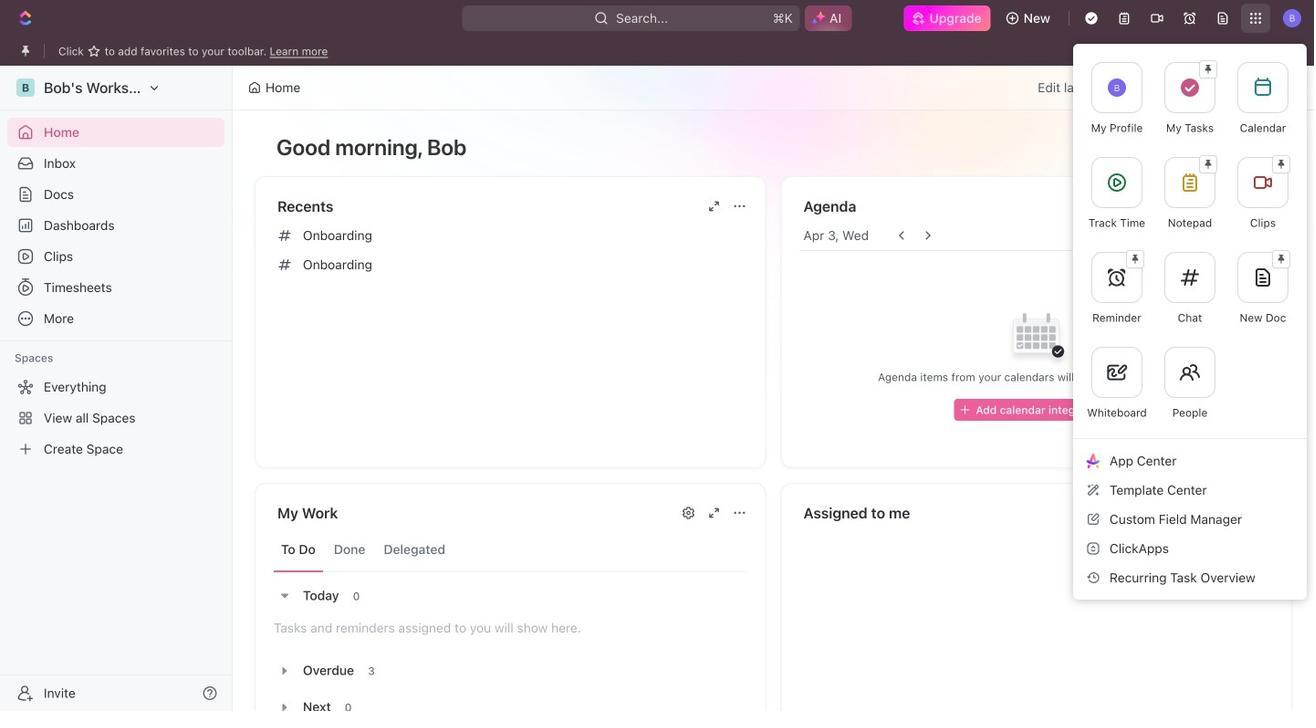 Task type: vqa. For each thing, say whether or not it's contained in the screenshot.
drumstick bite ICON
no



Task type: describe. For each thing, give the bounding box(es) containing it.
tree inside sidebar navigation
[[7, 373, 225, 464]]



Task type: locate. For each thing, give the bounding box(es) containing it.
sidebar navigation
[[0, 66, 233, 711]]

tab list
[[274, 528, 747, 573]]

tree
[[7, 373, 225, 464]]



